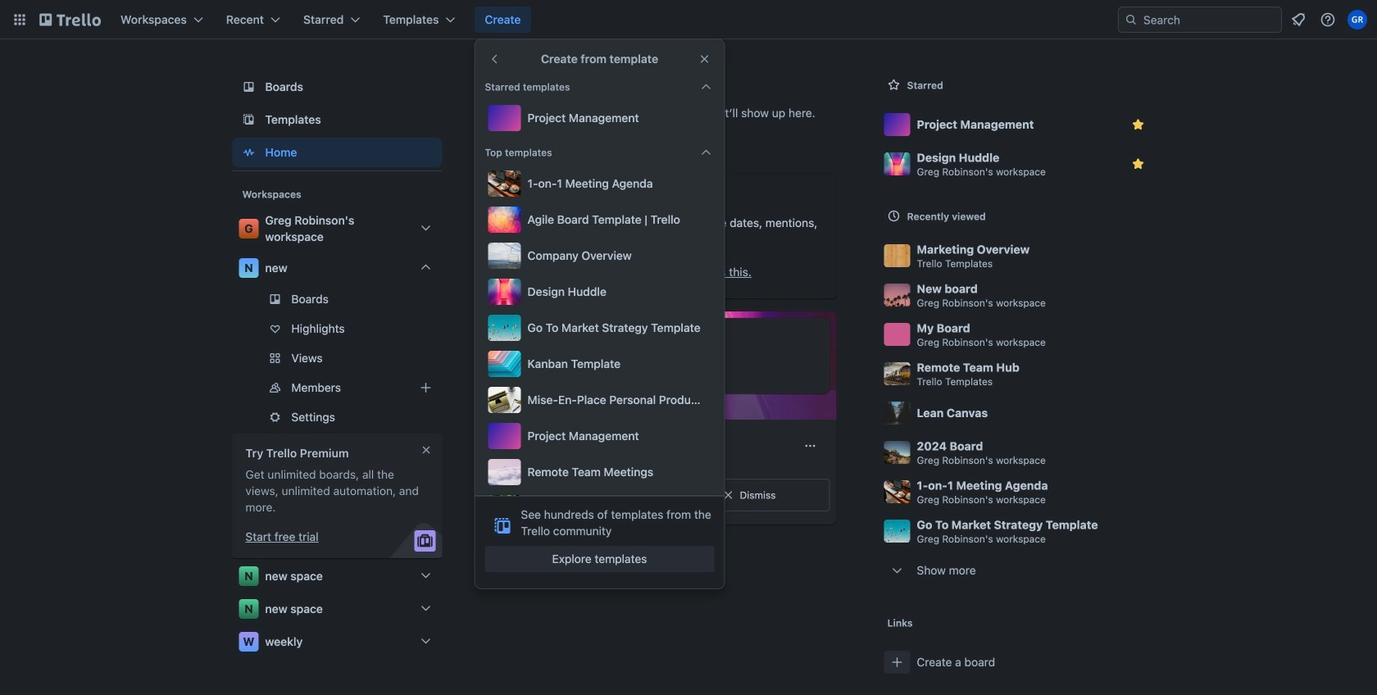 Task type: vqa. For each thing, say whether or not it's contained in the screenshot.
Productivity Tips For Teams's For
no



Task type: locate. For each thing, give the bounding box(es) containing it.
back to home image
[[39, 7, 101, 33]]

primary element
[[0, 0, 1377, 39]]

return to previous screen image
[[488, 52, 501, 66]]

0 vertical spatial collapse image
[[700, 80, 713, 93]]

menu
[[485, 167, 714, 557]]

1 collapse image from the top
[[700, 80, 713, 93]]

add image
[[416, 378, 436, 398]]

collapse image
[[700, 80, 713, 93], [700, 146, 713, 159]]

click to unstar design huddle . it will be removed from your starred list. image
[[1130, 156, 1146, 172]]

2 collapse image from the top
[[700, 146, 713, 159]]

board image
[[239, 77, 259, 97]]

1 vertical spatial collapse image
[[700, 146, 713, 159]]

open information menu image
[[1320, 11, 1336, 28]]



Task type: describe. For each thing, give the bounding box(es) containing it.
template board image
[[239, 110, 259, 130]]

search image
[[1125, 13, 1138, 26]]

home image
[[239, 143, 259, 162]]

Search field
[[1138, 8, 1281, 31]]

close popover image
[[698, 52, 711, 66]]

color: green, title: none image
[[509, 328, 555, 341]]

0 notifications image
[[1289, 10, 1308, 30]]

click to unstar project management. it will be removed from your starred list. image
[[1130, 116, 1146, 133]]

greg robinson (gregrobinson96) image
[[1348, 10, 1367, 30]]



